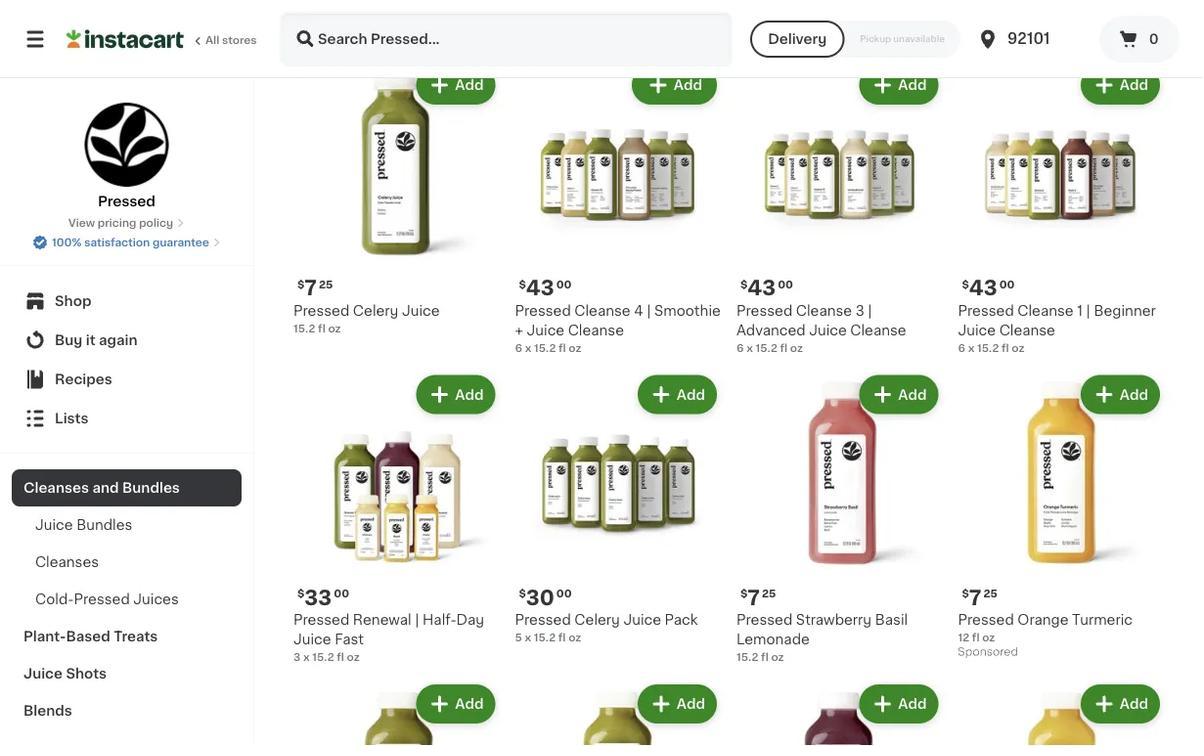 Task type: locate. For each thing, give the bounding box(es) containing it.
blends
[[23, 704, 72, 718]]

recipes link
[[12, 360, 242, 399]]

$ 7 25 up 12
[[962, 587, 998, 608]]

renewal
[[353, 613, 411, 627]]

$ inside $ 33 00
[[297, 588, 305, 599]]

oz
[[328, 323, 341, 334], [569, 342, 582, 353], [790, 342, 803, 353], [1012, 342, 1025, 353], [568, 632, 581, 643], [982, 632, 995, 643], [347, 652, 360, 663], [771, 652, 784, 663]]

$ 33 00
[[297, 587, 349, 608]]

0 horizontal spatial $ 43 00
[[519, 278, 572, 298]]

7 up 12
[[969, 587, 982, 608]]

oz inside pressed celery juice 15.2 fl oz
[[328, 323, 341, 334]]

x inside pressed cleanse 1 | beginner juice cleanse 6 x 15.2 fl oz
[[968, 342, 975, 353]]

bundles
[[122, 481, 180, 495], [76, 518, 132, 532]]

3 43 from the left
[[969, 278, 997, 298]]

it
[[86, 334, 96, 347]]

0 vertical spatial 3
[[856, 304, 865, 317]]

| for 3
[[868, 304, 872, 317]]

$ 7 25 for pressed orange turmeric
[[962, 587, 998, 608]]

fl inside pressed orange turmeric 12 fl oz
[[972, 632, 980, 643]]

6
[[515, 342, 522, 353], [737, 342, 744, 353], [958, 342, 965, 353]]

celery inside pressed celery juice 15.2 fl oz
[[353, 304, 399, 317]]

43 up pressed cleanse 4 | smoothie + juice cleanse 6 x 15.2 fl oz
[[526, 278, 554, 298]]

$ for pressed cleanse 4 | smoothie + juice cleanse
[[519, 279, 526, 290]]

1 horizontal spatial 6
[[737, 342, 744, 353]]

43 up pressed cleanse 1 | beginner juice cleanse 6 x 15.2 fl oz
[[969, 278, 997, 298]]

pressed inside pressed celery juice 15.2 fl oz
[[293, 304, 349, 317]]

|
[[647, 304, 651, 317], [868, 304, 872, 317], [1086, 304, 1091, 317], [415, 613, 419, 627]]

juice inside pressed cleanse 4 | smoothie + juice cleanse 6 x 15.2 fl oz
[[527, 323, 565, 337]]

advanced
[[737, 323, 806, 337]]

cold-
[[35, 593, 74, 606]]

25 for orange
[[984, 588, 998, 599]]

1 $ 43 00 from the left
[[519, 278, 572, 298]]

15.2
[[293, 323, 315, 334], [534, 342, 556, 353], [756, 342, 778, 353], [977, 342, 999, 353], [534, 632, 556, 643], [312, 652, 334, 663], [737, 652, 759, 663]]

00 inside '$ 30 00'
[[556, 588, 572, 599]]

pressed link
[[84, 102, 170, 211]]

pressed strawberry basil lemonade 15.2 fl oz
[[737, 613, 908, 663]]

fl inside pressed renewal | half-day juice fast 3 x 15.2 fl oz
[[337, 652, 344, 663]]

$ 43 00 up +
[[519, 278, 572, 298]]

$ for pressed orange turmeric
[[962, 588, 969, 599]]

bundles up juice bundles link
[[122, 481, 180, 495]]

None search field
[[280, 12, 733, 67]]

pricing
[[98, 218, 136, 228]]

43 for pressed cleanse 4 | smoothie + juice cleanse
[[526, 278, 554, 298]]

$ 43 00 up pressed cleanse 1 | beginner juice cleanse 6 x 15.2 fl oz
[[962, 278, 1015, 298]]

00 right 30
[[556, 588, 572, 599]]

juice
[[402, 304, 440, 317], [527, 323, 565, 337], [809, 323, 847, 337], [958, 323, 996, 337], [35, 518, 73, 532], [624, 613, 661, 627], [293, 633, 331, 647], [23, 667, 63, 681]]

43 up advanced at the right top
[[748, 278, 776, 298]]

| inside pressed cleanse 4 | smoothie + juice cleanse 6 x 15.2 fl oz
[[647, 304, 651, 317]]

pressed inside pressed cleanse 4 | smoothie + juice cleanse 6 x 15.2 fl oz
[[515, 304, 571, 317]]

00 right 33
[[334, 588, 349, 599]]

1 horizontal spatial $ 7 25
[[740, 587, 776, 608]]

2 horizontal spatial $ 43 00
[[962, 278, 1015, 298]]

0 horizontal spatial 6
[[515, 342, 522, 353]]

2 $ 43 00 from the left
[[740, 278, 793, 298]]

pressed cleanse 3 | advanced juice cleanse 6 x 15.2 fl oz
[[737, 304, 906, 353]]

x inside pressed renewal | half-day juice fast 3 x 15.2 fl oz
[[303, 652, 310, 663]]

2 43 from the left
[[748, 278, 776, 298]]

shots
[[66, 667, 107, 681]]

juice inside pressed celery juice 15.2 fl oz
[[402, 304, 440, 317]]

pressed renewal | half-day juice fast 3 x 15.2 fl oz
[[293, 613, 484, 663]]

again
[[99, 334, 138, 347]]

smoothie
[[654, 304, 721, 317]]

25
[[319, 279, 333, 290], [762, 588, 776, 599], [984, 588, 998, 599]]

1 vertical spatial celery
[[575, 613, 620, 627]]

1 horizontal spatial 7
[[748, 587, 760, 608]]

00
[[556, 279, 572, 290], [778, 279, 793, 290], [999, 279, 1015, 290], [334, 588, 349, 599], [556, 588, 572, 599]]

x inside pressed celery juice pack 5 x 15.2 fl oz
[[525, 632, 531, 643]]

2 horizontal spatial $ 7 25
[[962, 587, 998, 608]]

$
[[297, 279, 305, 290], [519, 279, 526, 290], [740, 279, 748, 290], [962, 279, 969, 290], [297, 588, 305, 599], [519, 588, 526, 599], [740, 588, 748, 599], [962, 588, 969, 599]]

$ 7 25 up lemonade
[[740, 587, 776, 608]]

30
[[526, 587, 554, 608]]

| for 4
[[647, 304, 651, 317]]

treats
[[114, 630, 158, 644]]

shop link
[[12, 282, 242, 321]]

x inside pressed cleanse 4 | smoothie + juice cleanse 6 x 15.2 fl oz
[[525, 342, 531, 353]]

15.2 inside pressed cleanse 3 | advanced juice cleanse 6 x 15.2 fl oz
[[756, 342, 778, 353]]

0 horizontal spatial $ 7 25
[[297, 278, 333, 298]]

6 inside pressed cleanse 3 | advanced juice cleanse 6 x 15.2 fl oz
[[737, 342, 744, 353]]

6 for pressed cleanse 3 | advanced juice cleanse
[[737, 342, 744, 353]]

0 horizontal spatial 43
[[526, 278, 554, 298]]

5
[[515, 632, 522, 643]]

pressed celery juice pack 5 x 15.2 fl oz
[[515, 613, 698, 643]]

25 up pressed celery juice 15.2 fl oz
[[319, 279, 333, 290]]

pressed inside pressed link
[[98, 195, 155, 208]]

0 vertical spatial celery
[[353, 304, 399, 317]]

25 up lemonade
[[762, 588, 776, 599]]

7 up lemonade
[[748, 587, 760, 608]]

43 for pressed cleanse 1 | beginner juice cleanse
[[969, 278, 997, 298]]

x for pressed cleanse 3 | advanced juice cleanse
[[746, 342, 753, 353]]

12
[[958, 632, 970, 643]]

2 horizontal spatial 43
[[969, 278, 997, 298]]

3 $ 43 00 from the left
[[962, 278, 1015, 298]]

pressed inside the "pressed strawberry basil lemonade 15.2 fl oz"
[[737, 613, 793, 627]]

x inside pressed cleanse 3 | advanced juice cleanse 6 x 15.2 fl oz
[[746, 342, 753, 353]]

1 vertical spatial cleanses
[[35, 556, 99, 569]]

$ for pressed strawberry basil lemonade
[[740, 588, 748, 599]]

celery
[[353, 304, 399, 317], [575, 613, 620, 627]]

33
[[305, 587, 332, 608]]

pressed for pressed
[[98, 195, 155, 208]]

15.2 inside pressed celery juice pack 5 x 15.2 fl oz
[[534, 632, 556, 643]]

2 horizontal spatial 25
[[984, 588, 998, 599]]

0 vertical spatial cleanses
[[23, 481, 89, 495]]

00 for pressed cleanse 3 | advanced juice cleanse
[[778, 279, 793, 290]]

oz inside pressed renewal | half-day juice fast 3 x 15.2 fl oz
[[347, 652, 360, 663]]

$ 7 25 for pressed strawberry basil lemonade
[[740, 587, 776, 608]]

$ 7 25
[[297, 278, 333, 298], [740, 587, 776, 608], [962, 587, 998, 608]]

add button
[[418, 67, 494, 103], [638, 67, 715, 103], [861, 67, 937, 103], [1083, 67, 1158, 103], [418, 377, 494, 412], [640, 377, 715, 412], [861, 377, 937, 412], [1083, 377, 1158, 412], [418, 687, 494, 722], [640, 687, 715, 722], [861, 687, 937, 722], [1083, 687, 1158, 722]]

6 for pressed cleanse 1 | beginner juice cleanse
[[958, 342, 965, 353]]

1 horizontal spatial 25
[[762, 588, 776, 599]]

pressed inside pressed cleanse 1 | beginner juice cleanse 6 x 15.2 fl oz
[[958, 304, 1014, 317]]

1 horizontal spatial celery
[[575, 613, 620, 627]]

juice inside pressed renewal | half-day juice fast 3 x 15.2 fl oz
[[293, 633, 331, 647]]

1 horizontal spatial 43
[[748, 278, 776, 298]]

0 horizontal spatial celery
[[353, 304, 399, 317]]

pressed inside pressed orange turmeric 12 fl oz
[[958, 613, 1014, 627]]

00 inside $ 33 00
[[334, 588, 349, 599]]

cleanses up cold-
[[35, 556, 99, 569]]

$ 43 00 up advanced at the right top
[[740, 278, 793, 298]]

00 up pressed cleanse 4 | smoothie + juice cleanse 6 x 15.2 fl oz
[[556, 279, 572, 290]]

bundles down and
[[76, 518, 132, 532]]

0 horizontal spatial 7
[[305, 278, 317, 298]]

x
[[525, 342, 531, 353], [746, 342, 753, 353], [968, 342, 975, 353], [525, 632, 531, 643], [303, 652, 310, 663]]

turmeric
[[1072, 613, 1133, 627]]

fl inside pressed celery juice pack 5 x 15.2 fl oz
[[558, 632, 566, 643]]

x for pressed cleanse 1 | beginner juice cleanse
[[968, 342, 975, 353]]

all
[[205, 35, 219, 45]]

3 inside pressed renewal | half-day juice fast 3 x 15.2 fl oz
[[293, 652, 301, 663]]

00 up pressed cleanse 1 | beginner juice cleanse 6 x 15.2 fl oz
[[999, 279, 1015, 290]]

1 43 from the left
[[526, 278, 554, 298]]

3 inside pressed cleanse 3 | advanced juice cleanse 6 x 15.2 fl oz
[[856, 304, 865, 317]]

0 horizontal spatial 25
[[319, 279, 333, 290]]

6 inside pressed cleanse 4 | smoothie + juice cleanse 6 x 15.2 fl oz
[[515, 342, 522, 353]]

2 horizontal spatial 6
[[958, 342, 965, 353]]

15.2 inside pressed renewal | half-day juice fast 3 x 15.2 fl oz
[[312, 652, 334, 663]]

7 up pressed celery juice 15.2 fl oz
[[305, 278, 317, 298]]

x for pressed renewal | half-day juice fast
[[303, 652, 310, 663]]

recipes
[[55, 373, 112, 386]]

3 6 from the left
[[958, 342, 965, 353]]

cleanses for cleanses
[[35, 556, 99, 569]]

1 vertical spatial 3
[[293, 652, 301, 663]]

cleanses for cleanses and bundles
[[23, 481, 89, 495]]

policy
[[139, 218, 173, 228]]

100% satisfaction guarantee
[[52, 237, 209, 248]]

00 for pressed celery juice pack
[[556, 588, 572, 599]]

92101 button
[[976, 12, 1094, 67]]

00 up advanced at the right top
[[778, 279, 793, 290]]

1 horizontal spatial 3
[[856, 304, 865, 317]]

beginner
[[1094, 304, 1156, 317]]

$ 7 25 up pressed celery juice 15.2 fl oz
[[297, 278, 333, 298]]

2 horizontal spatial 7
[[969, 587, 982, 608]]

pressed inside pressed celery juice pack 5 x 15.2 fl oz
[[515, 613, 571, 627]]

pressed cleanse 4 | smoothie + juice cleanse 6 x 15.2 fl oz
[[515, 304, 721, 353]]

7
[[305, 278, 317, 298], [748, 587, 760, 608], [969, 587, 982, 608]]

1 6 from the left
[[515, 342, 522, 353]]

pressed
[[98, 195, 155, 208], [293, 304, 349, 317], [515, 304, 571, 317], [737, 304, 793, 317], [958, 304, 1014, 317], [74, 593, 130, 606], [293, 613, 349, 627], [515, 613, 571, 627], [737, 613, 793, 627], [958, 613, 1014, 627]]

pressed inside pressed cleanse 3 | advanced juice cleanse 6 x 15.2 fl oz
[[737, 304, 793, 317]]

based
[[66, 630, 110, 644]]

0 vertical spatial bundles
[[122, 481, 180, 495]]

fl inside pressed cleanse 4 | smoothie + juice cleanse 6 x 15.2 fl oz
[[559, 342, 566, 353]]

100%
[[52, 237, 82, 248]]

1
[[1077, 304, 1083, 317]]

$ 43 00 for pressed cleanse 1 | beginner juice cleanse
[[962, 278, 1015, 298]]

add
[[455, 78, 484, 92], [676, 78, 705, 92], [898, 78, 927, 92], [1120, 78, 1148, 92], [455, 388, 484, 402], [677, 388, 705, 402], [898, 388, 927, 402], [1120, 388, 1148, 402], [455, 697, 484, 711], [677, 697, 705, 711], [898, 697, 927, 711], [1120, 697, 1148, 711]]

cleanses inside "cleanses" link
[[35, 556, 99, 569]]

| inside pressed renewal | half-day juice fast 3 x 15.2 fl oz
[[415, 613, 419, 627]]

celery inside pressed celery juice pack 5 x 15.2 fl oz
[[575, 613, 620, 627]]

cleanse
[[575, 304, 631, 317], [796, 304, 852, 317], [1018, 304, 1074, 317], [568, 323, 624, 337], [850, 323, 906, 337], [999, 323, 1055, 337]]

pressed inside pressed renewal | half-day juice fast 3 x 15.2 fl oz
[[293, 613, 349, 627]]

$ inside '$ 30 00'
[[519, 588, 526, 599]]

15.2 inside the "pressed strawberry basil lemonade 15.2 fl oz"
[[737, 652, 759, 663]]

fl inside pressed cleanse 1 | beginner juice cleanse 6 x 15.2 fl oz
[[1002, 342, 1009, 353]]

6 inside pressed cleanse 1 | beginner juice cleanse 6 x 15.2 fl oz
[[958, 342, 965, 353]]

cold-pressed juices link
[[12, 581, 242, 618]]

Search field
[[282, 14, 731, 65]]

| inside pressed cleanse 1 | beginner juice cleanse 6 x 15.2 fl oz
[[1086, 304, 1091, 317]]

$ 30 00
[[519, 587, 572, 608]]

1 vertical spatial bundles
[[76, 518, 132, 532]]

$ 43 00 for pressed cleanse 3 | advanced juice cleanse
[[740, 278, 793, 298]]

00 for pressed cleanse 1 | beginner juice cleanse
[[999, 279, 1015, 290]]

25 up sponsored badge image
[[984, 588, 998, 599]]

43
[[526, 278, 554, 298], [748, 278, 776, 298], [969, 278, 997, 298]]

2 6 from the left
[[737, 342, 744, 353]]

cleanses inside cleanses and bundles link
[[23, 481, 89, 495]]

cleanses up "juice bundles"
[[23, 481, 89, 495]]

0 horizontal spatial 3
[[293, 652, 301, 663]]

1 horizontal spatial $ 43 00
[[740, 278, 793, 298]]

half-
[[423, 613, 456, 627]]

pressed for pressed cleanse 3 | advanced juice cleanse 6 x 15.2 fl oz
[[737, 304, 793, 317]]

view pricing policy
[[68, 218, 173, 228]]

product group
[[293, 62, 499, 336], [515, 62, 721, 356], [737, 62, 942, 356], [958, 62, 1164, 356], [293, 371, 499, 665], [515, 371, 721, 646], [737, 371, 942, 665], [958, 371, 1164, 663], [293, 681, 499, 746], [515, 681, 721, 746], [737, 681, 942, 746], [958, 681, 1164, 746]]

| inside pressed cleanse 3 | advanced juice cleanse 6 x 15.2 fl oz
[[868, 304, 872, 317]]

cleanses
[[23, 481, 89, 495], [35, 556, 99, 569]]

$ 7 25 for pressed celery juice
[[297, 278, 333, 298]]



Task type: vqa. For each thing, say whether or not it's contained in the screenshot.


Task type: describe. For each thing, give the bounding box(es) containing it.
pressed for pressed cleanse 4 | smoothie + juice cleanse 6 x 15.2 fl oz
[[515, 304, 571, 317]]

sponsored badge image
[[958, 647, 1017, 658]]

$ 43 00 for pressed cleanse 4 | smoothie + juice cleanse
[[519, 278, 572, 298]]

delivery
[[768, 32, 827, 46]]

buy it again link
[[12, 321, 242, 360]]

00 for pressed renewal | half-day juice fast
[[334, 588, 349, 599]]

00 for pressed cleanse 4 | smoothie + juice cleanse
[[556, 279, 572, 290]]

celery for 30
[[575, 613, 620, 627]]

lists link
[[12, 399, 242, 438]]

oz inside pressed orange turmeric 12 fl oz
[[982, 632, 995, 643]]

fl inside pressed cleanse 3 | advanced juice cleanse 6 x 15.2 fl oz
[[780, 342, 788, 353]]

$ for pressed celery juice pack
[[519, 588, 526, 599]]

$ for pressed cleanse 3 | advanced juice cleanse
[[740, 279, 748, 290]]

pressed cleanse 1 | beginner juice cleanse 6 x 15.2 fl oz
[[958, 304, 1156, 353]]

all stores
[[205, 35, 257, 45]]

product group containing 33
[[293, 371, 499, 665]]

shop
[[55, 294, 91, 308]]

product group containing 30
[[515, 371, 721, 646]]

juice inside pressed celery juice pack 5 x 15.2 fl oz
[[624, 613, 661, 627]]

25 for strawberry
[[762, 588, 776, 599]]

fl inside pressed celery juice 15.2 fl oz
[[318, 323, 325, 334]]

oz inside pressed cleanse 3 | advanced juice cleanse 6 x 15.2 fl oz
[[790, 342, 803, 353]]

basil
[[875, 613, 908, 627]]

lemonade
[[737, 633, 810, 647]]

pressed logo image
[[84, 102, 170, 188]]

0 button
[[1099, 16, 1180, 63]]

juice inside juice shots "link"
[[23, 667, 63, 681]]

buy it again
[[55, 334, 138, 347]]

pressed for pressed celery juice pack 5 x 15.2 fl oz
[[515, 613, 571, 627]]

and
[[92, 481, 119, 495]]

pressed for pressed orange turmeric 12 fl oz
[[958, 613, 1014, 627]]

7 for pressed celery juice
[[305, 278, 317, 298]]

oz inside pressed cleanse 4 | smoothie + juice cleanse 6 x 15.2 fl oz
[[569, 342, 582, 353]]

fast
[[335, 633, 364, 647]]

92101
[[1008, 32, 1050, 46]]

juice shots link
[[12, 655, 242, 693]]

stores
[[222, 35, 257, 45]]

0
[[1149, 32, 1159, 46]]

| for 1
[[1086, 304, 1091, 317]]

juice bundles link
[[12, 507, 242, 544]]

+
[[515, 323, 523, 337]]

pack
[[665, 613, 698, 627]]

delivery button
[[750, 21, 844, 58]]

pressed for pressed cleanse 1 | beginner juice cleanse 6 x 15.2 fl oz
[[958, 304, 1014, 317]]

fl inside the "pressed strawberry basil lemonade 15.2 fl oz"
[[761, 652, 769, 663]]

juice inside pressed cleanse 3 | advanced juice cleanse 6 x 15.2 fl oz
[[809, 323, 847, 337]]

pressed orange turmeric 12 fl oz
[[958, 613, 1133, 643]]

cleanses and bundles link
[[12, 470, 242, 507]]

$ for pressed cleanse 1 | beginner juice cleanse
[[962, 279, 969, 290]]

guarantee
[[153, 237, 209, 248]]

plant-based treats link
[[12, 618, 242, 655]]

juices
[[133, 593, 179, 606]]

day
[[456, 613, 484, 627]]

instacart logo image
[[67, 27, 184, 51]]

juice inside pressed cleanse 1 | beginner juice cleanse 6 x 15.2 fl oz
[[958, 323, 996, 337]]

cleanses link
[[12, 544, 242, 581]]

juice bundles
[[35, 518, 132, 532]]

pressed inside cold-pressed juices link
[[74, 593, 130, 606]]

$ for pressed renewal | half-day juice fast
[[297, 588, 305, 599]]

15.2 inside pressed celery juice 15.2 fl oz
[[293, 323, 315, 334]]

oz inside pressed celery juice pack 5 x 15.2 fl oz
[[568, 632, 581, 643]]

service type group
[[750, 21, 961, 58]]

strawberry
[[796, 613, 872, 627]]

plant-
[[23, 630, 66, 644]]

juice inside juice bundles link
[[35, 518, 73, 532]]

oz inside pressed cleanse 1 | beginner juice cleanse 6 x 15.2 fl oz
[[1012, 342, 1025, 353]]

buy
[[55, 334, 83, 347]]

cold-pressed juices
[[35, 593, 179, 606]]

pressed for pressed strawberry basil lemonade 15.2 fl oz
[[737, 613, 793, 627]]

pressed for pressed celery juice 15.2 fl oz
[[293, 304, 349, 317]]

view pricing policy link
[[68, 215, 185, 231]]

7 for pressed orange turmeric
[[969, 587, 982, 608]]

oz inside the "pressed strawberry basil lemonade 15.2 fl oz"
[[771, 652, 784, 663]]

100% satisfaction guarantee button
[[32, 231, 221, 250]]

view
[[68, 218, 95, 228]]

celery for 7
[[353, 304, 399, 317]]

43 for pressed cleanse 3 | advanced juice cleanse
[[748, 278, 776, 298]]

juice shots
[[23, 667, 107, 681]]

15.2 inside pressed cleanse 1 | beginner juice cleanse 6 x 15.2 fl oz
[[977, 342, 999, 353]]

plant-based treats
[[23, 630, 158, 644]]

orange
[[1018, 613, 1069, 627]]

7 for pressed strawberry basil lemonade
[[748, 587, 760, 608]]

blends link
[[12, 693, 242, 730]]

satisfaction
[[84, 237, 150, 248]]

all stores link
[[67, 12, 258, 67]]

25 for celery
[[319, 279, 333, 290]]

$ for pressed celery juice
[[297, 279, 305, 290]]

15.2 inside pressed cleanse 4 | smoothie + juice cleanse 6 x 15.2 fl oz
[[534, 342, 556, 353]]

pressed for pressed renewal | half-day juice fast 3 x 15.2 fl oz
[[293, 613, 349, 627]]

cleanses and bundles
[[23, 481, 180, 495]]

lists
[[55, 412, 88, 426]]

4
[[634, 304, 643, 317]]

pressed celery juice 15.2 fl oz
[[293, 304, 440, 334]]



